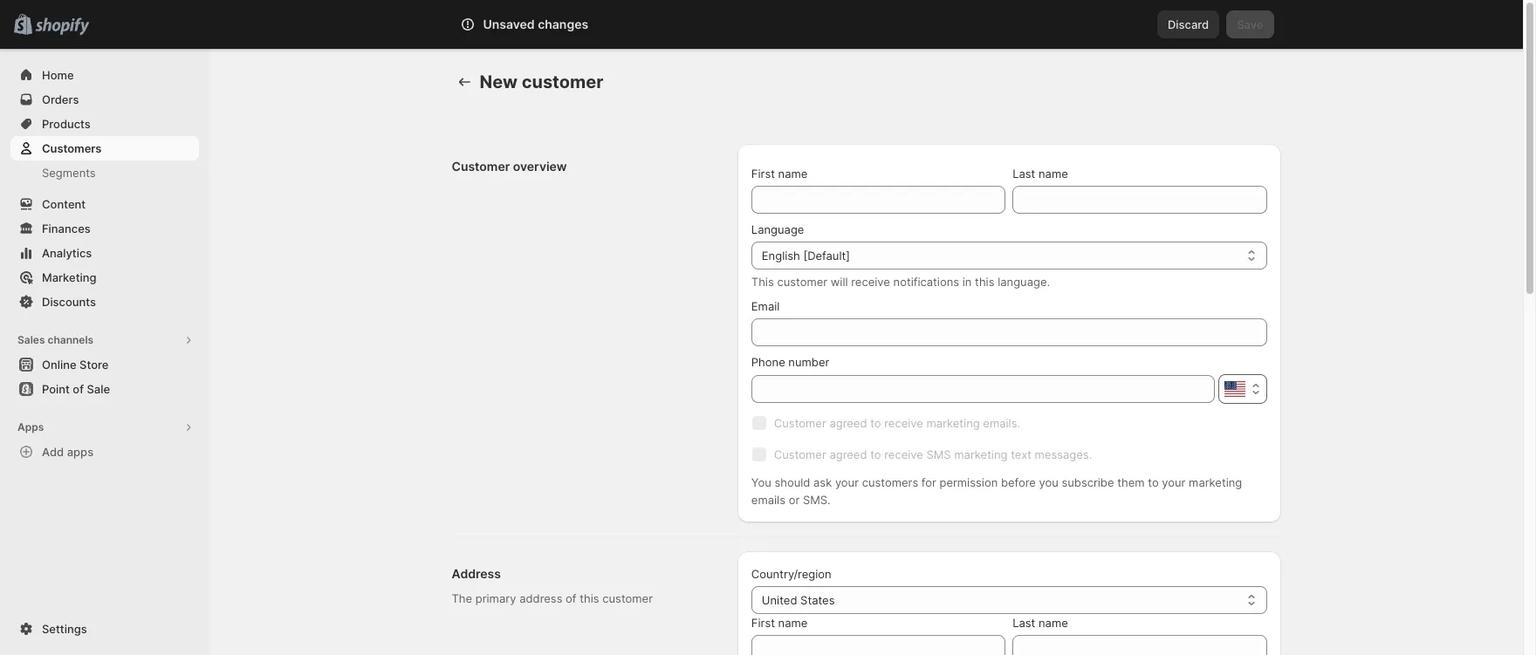 Task type: locate. For each thing, give the bounding box(es) containing it.
last
[[1013, 167, 1036, 181], [1013, 616, 1036, 630]]

them
[[1118, 476, 1145, 490]]

first name text field up [default]
[[752, 186, 1006, 214]]

marketing up sms
[[927, 416, 980, 430]]

customer down english [default]
[[777, 275, 828, 289]]

2 first from the top
[[752, 616, 775, 630]]

2 last from the top
[[1013, 616, 1036, 630]]

first down united
[[752, 616, 775, 630]]

notifications
[[894, 275, 960, 289]]

1 vertical spatial customer
[[777, 275, 828, 289]]

2 first name from the top
[[752, 616, 808, 630]]

2 vertical spatial marketing
[[1189, 476, 1243, 490]]

first name down united
[[752, 616, 808, 630]]

you should ask your customers for permission before you subscribe them to your marketing emails or sms.
[[752, 476, 1243, 507]]

customer agreed to receive sms marketing text messages.
[[774, 448, 1092, 462]]

receive right will
[[851, 275, 890, 289]]

first name up language
[[752, 167, 808, 181]]

2 your from the left
[[1162, 476, 1186, 490]]

text
[[1011, 448, 1032, 462]]

online store button
[[0, 353, 210, 377]]

0 vertical spatial first name text field
[[752, 186, 1006, 214]]

marketing link
[[10, 265, 199, 290]]

0 vertical spatial first
[[752, 167, 775, 181]]

sales
[[17, 334, 45, 347]]

add
[[42, 445, 64, 459]]

last name
[[1013, 167, 1069, 181], [1013, 616, 1069, 630]]

this right address
[[580, 592, 600, 606]]

0 vertical spatial last name text field
[[1013, 186, 1267, 214]]

1 horizontal spatial this
[[975, 275, 995, 289]]

1 vertical spatial first
[[752, 616, 775, 630]]

customers
[[862, 476, 919, 490]]

1 vertical spatial to
[[871, 448, 881, 462]]

home
[[42, 68, 74, 82]]

1 vertical spatial customer
[[774, 416, 827, 430]]

2 vertical spatial to
[[1148, 476, 1159, 490]]

0 horizontal spatial your
[[835, 476, 859, 490]]

agreed for customer agreed to receive marketing emails.
[[830, 416, 867, 430]]

save
[[1237, 17, 1264, 31]]

name
[[778, 167, 808, 181], [1039, 167, 1069, 181], [778, 616, 808, 630], [1039, 616, 1069, 630]]

1 last name text field from the top
[[1013, 186, 1267, 214]]

this right in
[[975, 275, 995, 289]]

marketing right them
[[1189, 476, 1243, 490]]

1 vertical spatial first name text field
[[752, 636, 1006, 656]]

0 vertical spatial last name
[[1013, 167, 1069, 181]]

email
[[752, 299, 780, 313]]

marketing
[[927, 416, 980, 430], [955, 448, 1008, 462], [1189, 476, 1243, 490]]

products
[[42, 117, 91, 131]]

to
[[871, 416, 881, 430], [871, 448, 881, 462], [1148, 476, 1159, 490]]

this customer will receive notifications in this language.
[[752, 275, 1050, 289]]

0 horizontal spatial of
[[73, 382, 84, 396]]

primary
[[476, 592, 516, 606]]

0 vertical spatial customer
[[522, 72, 604, 93]]

first name for second last name text box from the bottom of the page
[[752, 167, 808, 181]]

segments link
[[10, 161, 199, 185]]

shopify image
[[35, 18, 89, 36]]

1 vertical spatial last name
[[1013, 616, 1069, 630]]

first
[[752, 167, 775, 181], [752, 616, 775, 630]]

first name text field for second last name text box from the top
[[752, 636, 1006, 656]]

your right ask
[[835, 476, 859, 490]]

customer right address
[[603, 592, 653, 606]]

overview
[[513, 159, 567, 174]]

1 vertical spatial last name text field
[[1013, 636, 1267, 656]]

unsaved changes
[[483, 17, 589, 31]]

2 vertical spatial customer
[[774, 448, 827, 462]]

2 agreed from the top
[[830, 448, 867, 462]]

point of sale link
[[10, 377, 199, 402]]

1 vertical spatial receive
[[885, 416, 924, 430]]

customer for customer agreed to receive marketing emails.
[[774, 416, 827, 430]]

apps
[[67, 445, 94, 459]]

1 horizontal spatial your
[[1162, 476, 1186, 490]]

sales channels
[[17, 334, 94, 347]]

0 vertical spatial agreed
[[830, 416, 867, 430]]

messages.
[[1035, 448, 1092, 462]]

store
[[80, 358, 109, 372]]

customer
[[522, 72, 604, 93], [777, 275, 828, 289], [603, 592, 653, 606]]

point
[[42, 382, 70, 396]]

for
[[922, 476, 937, 490]]

1 vertical spatial first name
[[752, 616, 808, 630]]

first up language
[[752, 167, 775, 181]]

0 horizontal spatial this
[[580, 592, 600, 606]]

segments
[[42, 166, 96, 180]]

0 vertical spatial to
[[871, 416, 881, 430]]

1 last name from the top
[[1013, 167, 1069, 181]]

last name for second last name text box from the top
[[1013, 616, 1069, 630]]

of right address
[[566, 592, 577, 606]]

receive up customer agreed to receive sms marketing text messages. on the bottom
[[885, 416, 924, 430]]

Last name text field
[[1013, 186, 1267, 214], [1013, 636, 1267, 656]]

products link
[[10, 112, 199, 136]]

add apps button
[[10, 440, 199, 464]]

First name text field
[[752, 186, 1006, 214], [752, 636, 1006, 656]]

1 vertical spatial last
[[1013, 616, 1036, 630]]

emails.
[[983, 416, 1021, 430]]

Email email field
[[752, 319, 1267, 347]]

1 vertical spatial agreed
[[830, 448, 867, 462]]

online
[[42, 358, 77, 372]]

finances link
[[10, 217, 199, 241]]

2 first name text field from the top
[[752, 636, 1006, 656]]

changes
[[538, 17, 589, 31]]

this
[[975, 275, 995, 289], [580, 592, 600, 606]]

0 vertical spatial first name
[[752, 167, 808, 181]]

1 agreed from the top
[[830, 416, 867, 430]]

1 first from the top
[[752, 167, 775, 181]]

receive for notifications
[[851, 275, 890, 289]]

last name for second last name text box from the bottom of the page
[[1013, 167, 1069, 181]]

customer
[[452, 159, 510, 174], [774, 416, 827, 430], [774, 448, 827, 462]]

receive up customers
[[885, 448, 924, 462]]

1 first name from the top
[[752, 167, 808, 181]]

0 vertical spatial customer
[[452, 159, 510, 174]]

to inside you should ask your customers for permission before you subscribe them to your marketing emails or sms.
[[1148, 476, 1159, 490]]

discard
[[1168, 17, 1209, 31]]

first name
[[752, 167, 808, 181], [752, 616, 808, 630]]

marketing inside you should ask your customers for permission before you subscribe them to your marketing emails or sms.
[[1189, 476, 1243, 490]]

this
[[752, 275, 774, 289]]

permission
[[940, 476, 998, 490]]

emails
[[752, 493, 786, 507]]

marketing up the permission
[[955, 448, 1008, 462]]

2 last name from the top
[[1013, 616, 1069, 630]]

your
[[835, 476, 859, 490], [1162, 476, 1186, 490]]

sales channels button
[[10, 328, 199, 353]]

agreed
[[830, 416, 867, 430], [830, 448, 867, 462]]

1 last from the top
[[1013, 167, 1036, 181]]

0 vertical spatial receive
[[851, 275, 890, 289]]

1 first name text field from the top
[[752, 186, 1006, 214]]

0 vertical spatial of
[[73, 382, 84, 396]]

sale
[[87, 382, 110, 396]]

1 horizontal spatial of
[[566, 592, 577, 606]]

your right them
[[1162, 476, 1186, 490]]

discounts link
[[10, 290, 199, 314]]

2 vertical spatial receive
[[885, 448, 924, 462]]

customer down search
[[522, 72, 604, 93]]

country/region
[[752, 568, 832, 581]]

first name text field down states
[[752, 636, 1006, 656]]

add apps
[[42, 445, 94, 459]]

phone
[[752, 355, 786, 369]]

[default]
[[804, 249, 850, 263]]

of left sale
[[73, 382, 84, 396]]

first name text field for second last name text box from the bottom of the page
[[752, 186, 1006, 214]]

agreed for customer agreed to receive sms marketing text messages.
[[830, 448, 867, 462]]

0 vertical spatial last
[[1013, 167, 1036, 181]]

of
[[73, 382, 84, 396], [566, 592, 577, 606]]

receive
[[851, 275, 890, 289], [885, 416, 924, 430], [885, 448, 924, 462]]

first for second last name text box from the top first name text box
[[752, 616, 775, 630]]

customer agreed to receive marketing emails.
[[774, 416, 1021, 430]]

receive for sms
[[885, 448, 924, 462]]

last for second last name text box from the bottom of the page
[[1013, 167, 1036, 181]]

to for marketing
[[871, 416, 881, 430]]



Task type: describe. For each thing, give the bounding box(es) containing it.
new customer
[[480, 72, 604, 93]]

unsaved
[[483, 17, 535, 31]]

settings
[[42, 623, 87, 636]]

ask
[[814, 476, 832, 490]]

customer for customer agreed to receive sms marketing text messages.
[[774, 448, 827, 462]]

last for second last name text box from the top
[[1013, 616, 1036, 630]]

customers link
[[10, 136, 199, 161]]

online store link
[[10, 353, 199, 377]]

subscribe
[[1062, 476, 1115, 490]]

phone number
[[752, 355, 830, 369]]

apps
[[17, 421, 44, 434]]

content
[[42, 197, 86, 211]]

2 last name text field from the top
[[1013, 636, 1267, 656]]

address
[[520, 592, 563, 606]]

orders link
[[10, 87, 199, 112]]

english
[[762, 249, 800, 263]]

united states (+1) image
[[1225, 382, 1245, 397]]

the primary address of this customer
[[452, 592, 653, 606]]

language.
[[998, 275, 1050, 289]]

will
[[831, 275, 848, 289]]

search button
[[509, 10, 1015, 38]]

new
[[480, 72, 518, 93]]

discard button
[[1158, 10, 1220, 38]]

customer for this
[[777, 275, 828, 289]]

united
[[762, 594, 798, 608]]

language
[[752, 223, 804, 237]]

in
[[963, 275, 972, 289]]

0 vertical spatial marketing
[[927, 416, 980, 430]]

should
[[775, 476, 811, 490]]

apps button
[[10, 416, 199, 440]]

1 vertical spatial of
[[566, 592, 577, 606]]

receive for marketing
[[885, 416, 924, 430]]

customer for customer overview
[[452, 159, 510, 174]]

customers
[[42, 141, 102, 155]]

save button
[[1227, 10, 1274, 38]]

you
[[752, 476, 772, 490]]

united states
[[762, 594, 835, 608]]

marketing
[[42, 271, 96, 285]]

online store
[[42, 358, 109, 372]]

address
[[452, 567, 501, 581]]

analytics
[[42, 246, 92, 260]]

1 vertical spatial this
[[580, 592, 600, 606]]

customer for new
[[522, 72, 604, 93]]

orders
[[42, 93, 79, 107]]

0 vertical spatial this
[[975, 275, 995, 289]]

sms
[[927, 448, 951, 462]]

1 vertical spatial marketing
[[955, 448, 1008, 462]]

first for first name text box associated with second last name text box from the bottom of the page
[[752, 167, 775, 181]]

you
[[1039, 476, 1059, 490]]

customer overview
[[452, 159, 567, 174]]

discounts
[[42, 295, 96, 309]]

sms.
[[803, 493, 831, 507]]

home link
[[10, 63, 199, 87]]

states
[[801, 594, 835, 608]]

analytics link
[[10, 241, 199, 265]]

1 your from the left
[[835, 476, 859, 490]]

point of sale
[[42, 382, 110, 396]]

first name for second last name text box from the top
[[752, 616, 808, 630]]

2 vertical spatial customer
[[603, 592, 653, 606]]

number
[[789, 355, 830, 369]]

or
[[789, 493, 800, 507]]

channels
[[48, 334, 94, 347]]

before
[[1001, 476, 1036, 490]]

content link
[[10, 192, 199, 217]]

to for sms
[[871, 448, 881, 462]]

search
[[537, 17, 575, 31]]

Phone number text field
[[752, 375, 1215, 403]]

the
[[452, 592, 472, 606]]

of inside point of sale link
[[73, 382, 84, 396]]

finances
[[42, 222, 91, 236]]

settings link
[[10, 617, 199, 642]]

english [default]
[[762, 249, 850, 263]]

point of sale button
[[0, 377, 210, 402]]



Task type: vqa. For each thing, say whether or not it's contained in the screenshot.
them
yes



